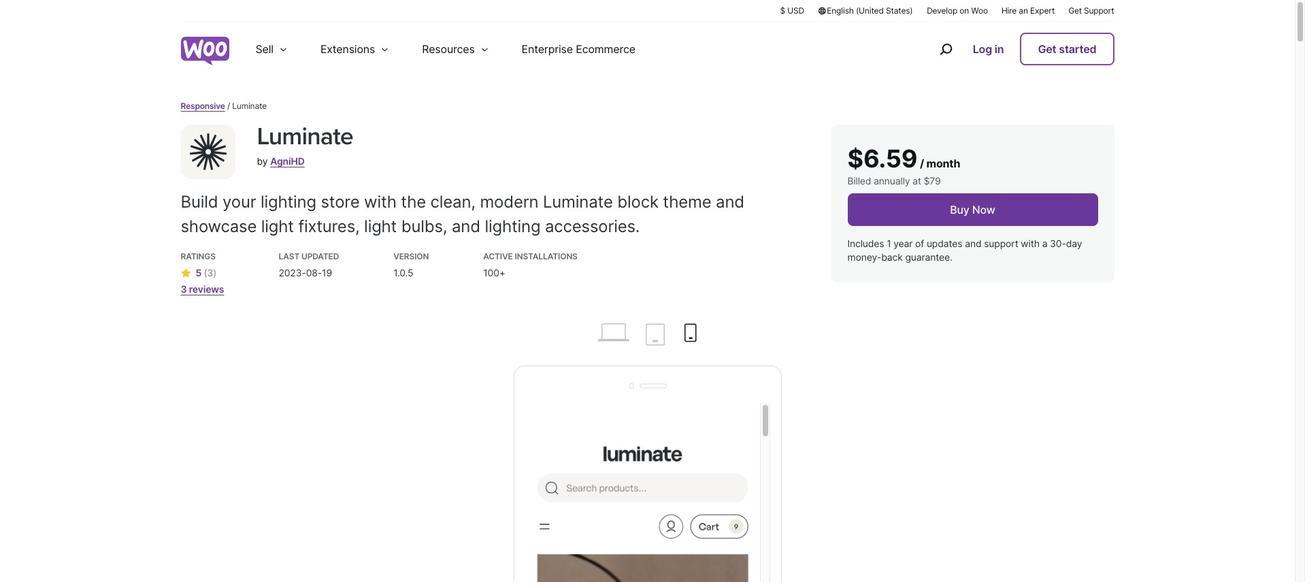 Task type: locate. For each thing, give the bounding box(es) containing it.
1 horizontal spatial and
[[716, 192, 745, 212]]

3 reviews link
[[181, 283, 224, 296]]

0 horizontal spatial 3
[[181, 283, 187, 295]]

get left support
[[1069, 5, 1083, 16]]

1 vertical spatial and
[[452, 217, 481, 236]]

2 light from the left
[[364, 217, 397, 236]]

clean,
[[431, 192, 476, 212]]

search image
[[935, 38, 957, 60]]

0 vertical spatial 3
[[207, 267, 213, 279]]

buy now
[[951, 203, 996, 217]]

and inside includes 1 year of updates and support with a 30-day money-back guarantee.
[[966, 238, 982, 249]]

$ usd
[[781, 5, 805, 16]]

5
[[196, 267, 202, 279]]

0 horizontal spatial lighting
[[261, 192, 317, 212]]

3 left reviews
[[181, 283, 187, 295]]

lighting
[[261, 192, 317, 212], [485, 217, 541, 236]]

ratings
[[181, 251, 216, 262]]

version
[[394, 251, 429, 262]]

lighting down agnihd link
[[261, 192, 317, 212]]

1 horizontal spatial with
[[1022, 238, 1040, 249]]

usd
[[788, 5, 805, 16]]

get
[[1069, 5, 1083, 16], [1039, 42, 1057, 56]]

states)
[[886, 5, 913, 16]]

get left started
[[1039, 42, 1057, 56]]

the
[[401, 192, 426, 212]]

extensions
[[321, 42, 375, 56]]

on
[[960, 5, 970, 16]]

$79
[[924, 175, 941, 187]]

agnihd
[[270, 155, 305, 167]]

accessories.
[[545, 217, 640, 236]]

responsive
[[181, 101, 225, 111]]

at
[[913, 175, 922, 187]]

build your lighting store with the clean, modern luminate block theme and showcase light fixtures, light bulbs, and lighting accessories.
[[181, 192, 745, 236]]

1 light from the left
[[261, 217, 294, 236]]

0 horizontal spatial light
[[261, 217, 294, 236]]

modern luminate block
[[480, 192, 659, 212]]

1 vertical spatial lighting
[[485, 217, 541, 236]]

1 vertical spatial 3
[[181, 283, 187, 295]]

expert
[[1031, 5, 1056, 16]]

back
[[882, 251, 903, 263]]

and left support
[[966, 238, 982, 249]]

light up version
[[364, 217, 397, 236]]

/ luminate
[[227, 101, 267, 111]]

woo
[[972, 5, 989, 16]]

day
[[1067, 238, 1083, 249]]

hire an expert
[[1002, 5, 1056, 16]]

enterprise ecommerce link
[[506, 22, 652, 76]]

theme
[[663, 192, 712, 212]]

0 vertical spatial and
[[716, 192, 745, 212]]

active
[[484, 251, 513, 262]]

1 horizontal spatial light
[[364, 217, 397, 236]]

1 horizontal spatial lighting
[[485, 217, 541, 236]]

$6.59 / month billed annually at $79
[[848, 144, 961, 187]]

1 horizontal spatial get
[[1069, 5, 1083, 16]]

0 vertical spatial get
[[1069, 5, 1083, 16]]

month
[[927, 157, 961, 170]]

log in
[[974, 42, 1005, 56]]

19
[[322, 267, 332, 279]]

service navigation menu element
[[911, 27, 1115, 71]]

2 horizontal spatial and
[[966, 238, 982, 249]]

get started
[[1039, 42, 1097, 56]]

with left the a
[[1022, 238, 1040, 249]]

started
[[1060, 42, 1097, 56]]

a
[[1043, 238, 1048, 249]]

enterprise ecommerce
[[522, 42, 636, 56]]

and right theme
[[716, 192, 745, 212]]

with left the the
[[364, 192, 397, 212]]

0 vertical spatial with
[[364, 192, 397, 212]]

0 horizontal spatial get
[[1039, 42, 1057, 56]]

2023-
[[279, 267, 306, 279]]

year
[[894, 238, 913, 249]]

with inside includes 1 year of updates and support with a 30-day money-back guarantee.
[[1022, 238, 1040, 249]]

develop
[[928, 5, 958, 16]]

08-
[[306, 267, 322, 279]]

(united
[[857, 5, 884, 16]]

1 vertical spatial with
[[1022, 238, 1040, 249]]

0 horizontal spatial with
[[364, 192, 397, 212]]

1 vertical spatial get
[[1039, 42, 1057, 56]]

sell
[[256, 42, 274, 56]]

billed
[[848, 175, 872, 187]]

version 1.0.5
[[394, 251, 429, 279]]

0 vertical spatial lighting
[[261, 192, 317, 212]]

resources
[[422, 42, 475, 56]]

get inside service navigation menu 'element'
[[1039, 42, 1057, 56]]

$
[[781, 5, 786, 16]]

and
[[716, 192, 745, 212], [452, 217, 481, 236], [966, 238, 982, 249]]

resources button
[[406, 22, 506, 76]]

guarantee.
[[906, 251, 953, 263]]

lighting up active
[[485, 217, 541, 236]]

responsive / luminate
[[181, 101, 267, 111]]

30-
[[1051, 238, 1067, 249]]

3 right 5
[[207, 267, 213, 279]]

by
[[257, 155, 268, 167]]

2 vertical spatial and
[[966, 238, 982, 249]]

support
[[1085, 5, 1115, 16]]

light up last
[[261, 217, 294, 236]]

fixtures,
[[299, 217, 360, 236]]

and down clean,
[[452, 217, 481, 236]]

in
[[995, 42, 1005, 56]]



Task type: vqa. For each thing, say whether or not it's contained in the screenshot.
AgniHD link
yes



Task type: describe. For each thing, give the bounding box(es) containing it.
buy
[[951, 203, 970, 217]]

3 reviews
[[181, 283, 224, 295]]

get support
[[1069, 5, 1115, 16]]

1 horizontal spatial 3
[[207, 267, 213, 279]]

sell button
[[239, 22, 304, 76]]

buy now link
[[848, 193, 1099, 226]]

last
[[279, 251, 300, 262]]

luminate
[[257, 122, 353, 151]]

store
[[321, 192, 360, 212]]

english
[[827, 5, 854, 16]]

breadcrumb element
[[181, 100, 1115, 112]]

1.0.5
[[394, 267, 414, 279]]

hire
[[1002, 5, 1017, 16]]

last updated 2023-08-19
[[279, 251, 339, 279]]

log in link
[[968, 34, 1010, 64]]

)
[[213, 267, 217, 279]]

100+
[[484, 267, 506, 279]]

ecommerce
[[576, 42, 636, 56]]

now
[[973, 203, 996, 217]]

/
[[921, 157, 925, 170]]

$6.59
[[848, 144, 918, 174]]

annually
[[874, 175, 911, 187]]

money-
[[848, 251, 882, 263]]

english (united states) button
[[818, 5, 914, 16]]

0 horizontal spatial and
[[452, 217, 481, 236]]

get support link
[[1069, 5, 1115, 16]]

$ usd button
[[781, 5, 805, 16]]

hire an expert link
[[1002, 5, 1056, 16]]

reviews
[[189, 283, 224, 295]]

1
[[887, 238, 892, 249]]

agnihd link
[[270, 155, 305, 167]]

with inside the build your lighting store with the clean, modern luminate block theme and showcase light fixtures, light bulbs, and lighting accessories.
[[364, 192, 397, 212]]

5 ( 3 )
[[196, 267, 217, 279]]

english (united states)
[[827, 5, 913, 16]]

updated
[[302, 251, 339, 262]]

enterprise
[[522, 42, 573, 56]]

extensions button
[[304, 22, 406, 76]]

develop on woo link
[[928, 5, 989, 16]]

an
[[1020, 5, 1029, 16]]

active installations 100+
[[484, 251, 578, 279]]

of
[[916, 238, 925, 249]]

bulbs,
[[402, 217, 448, 236]]

showcase
[[181, 217, 257, 236]]

build
[[181, 192, 218, 212]]

get for get support
[[1069, 5, 1083, 16]]

3 inside the 3 reviews link
[[181, 283, 187, 295]]

includes
[[848, 238, 885, 249]]

product icon image
[[181, 125, 235, 179]]

your
[[223, 192, 256, 212]]

installations
[[515, 251, 578, 262]]

(
[[204, 267, 207, 279]]

get for get started
[[1039, 42, 1057, 56]]

responsive link
[[181, 101, 225, 111]]

develop on woo
[[928, 5, 989, 16]]

support
[[985, 238, 1019, 249]]

luminate by agnihd
[[257, 122, 353, 167]]

get started link
[[1021, 33, 1115, 65]]

includes 1 year of updates and support with a 30-day money-back guarantee.
[[848, 238, 1083, 263]]

log
[[974, 42, 993, 56]]

updates
[[927, 238, 963, 249]]



